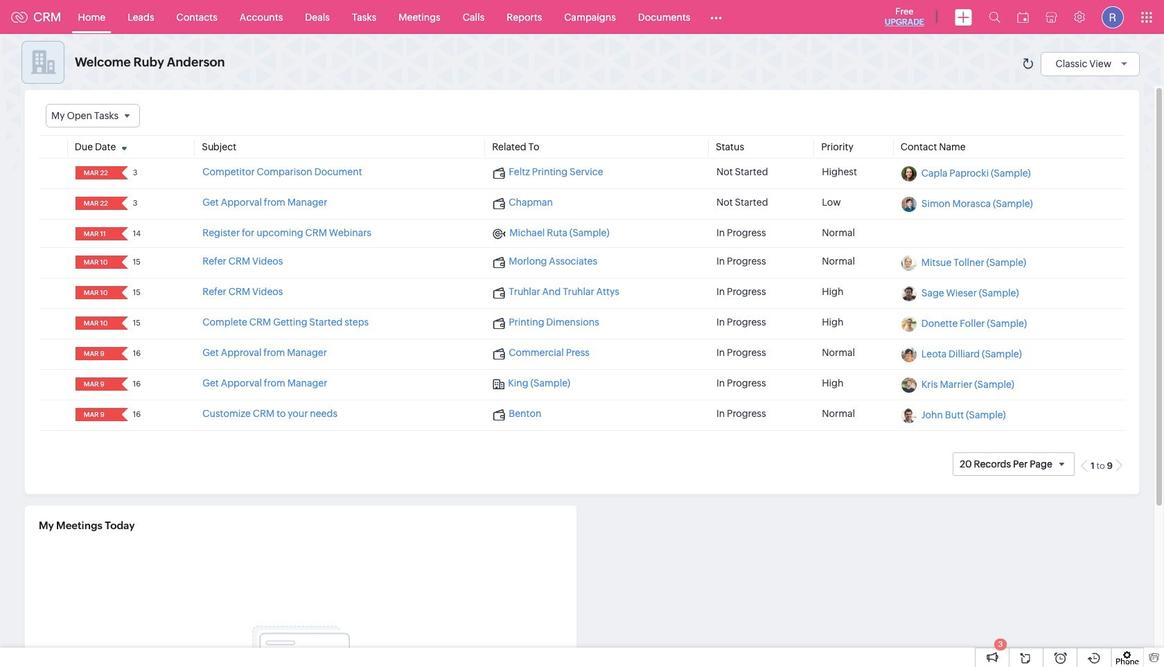Task type: locate. For each thing, give the bounding box(es) containing it.
calendar image
[[1017, 11, 1029, 23]]

Other Modules field
[[702, 6, 731, 28]]

None field
[[46, 104, 140, 128], [80, 166, 112, 180], [80, 197, 112, 210], [80, 227, 112, 241], [80, 256, 112, 269], [80, 286, 112, 299], [80, 317, 112, 330], [80, 347, 112, 360], [80, 378, 112, 391], [80, 408, 112, 421], [46, 104, 140, 128], [80, 166, 112, 180], [80, 197, 112, 210], [80, 227, 112, 241], [80, 256, 112, 269], [80, 286, 112, 299], [80, 317, 112, 330], [80, 347, 112, 360], [80, 378, 112, 391], [80, 408, 112, 421]]

create menu element
[[947, 0, 981, 34]]

search element
[[981, 0, 1009, 34]]



Task type: vqa. For each thing, say whether or not it's contained in the screenshot.
MMM D, YYYY text field
no



Task type: describe. For each thing, give the bounding box(es) containing it.
create menu image
[[955, 9, 972, 25]]

logo image
[[11, 11, 28, 23]]

profile element
[[1093, 0, 1132, 34]]

search image
[[989, 11, 1001, 23]]

profile image
[[1102, 6, 1124, 28]]



